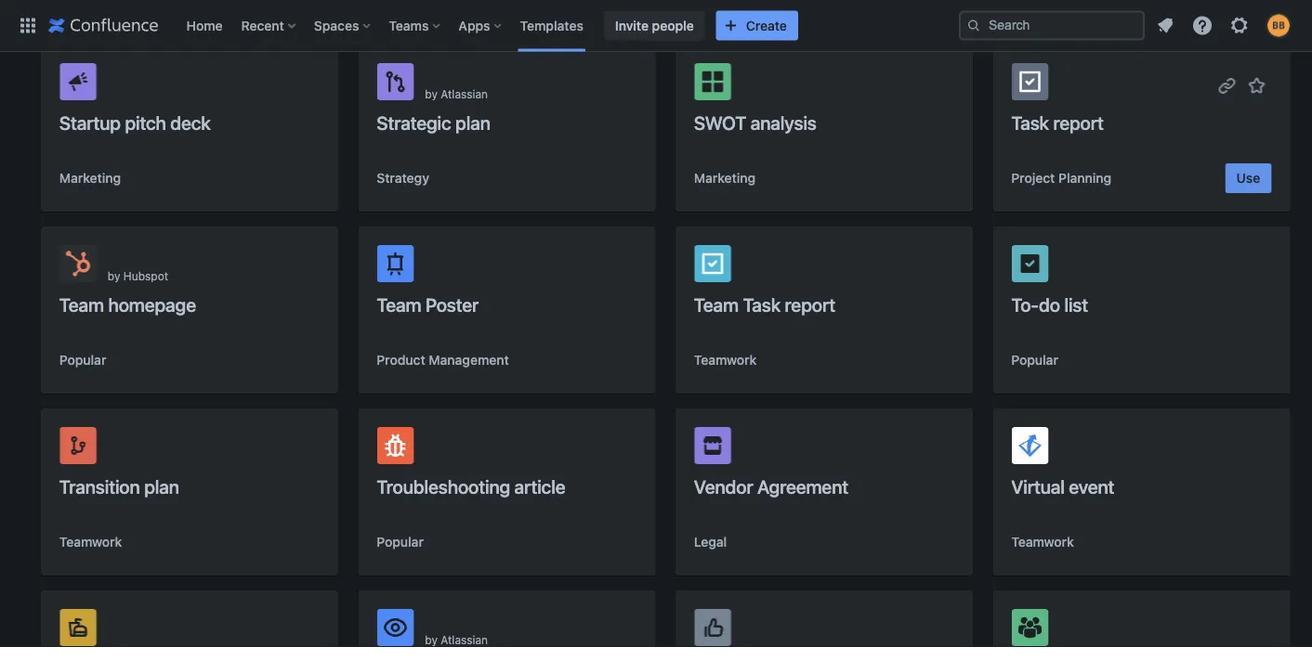 Task type: describe. For each thing, give the bounding box(es) containing it.
popular for team
[[59, 353, 106, 368]]

virtual event
[[1011, 476, 1115, 498]]

1 horizontal spatial report
[[1053, 112, 1104, 133]]

popular for troubleshooting
[[377, 535, 424, 550]]

by atlassian inside button
[[425, 634, 488, 647]]

0 vertical spatial task
[[1011, 112, 1049, 133]]

0 horizontal spatial task
[[743, 294, 781, 315]]

homepage
[[108, 294, 196, 315]]

marketing for swot
[[694, 171, 756, 186]]

startup
[[59, 112, 121, 133]]

troubleshooting article
[[377, 476, 565, 498]]

home link
[[181, 11, 228, 40]]

deck
[[170, 112, 211, 133]]

project planning
[[1011, 171, 1112, 186]]

marketing button for swot
[[694, 169, 756, 188]]

troubleshooting
[[377, 476, 510, 498]]

planning
[[1058, 171, 1112, 186]]

recent
[[241, 18, 284, 33]]

apps
[[459, 18, 490, 33]]

help icon image
[[1191, 14, 1214, 37]]

startup pitch deck
[[59, 112, 211, 133]]

do
[[1039, 294, 1060, 315]]

teamwork button for transition
[[59, 533, 122, 552]]

pitch
[[125, 112, 166, 133]]

by for strategic
[[425, 87, 438, 100]]

banner containing home
[[0, 0, 1312, 52]]

use button
[[1225, 164, 1271, 193]]

teamwork button for team
[[694, 351, 757, 370]]

agreement
[[757, 476, 848, 498]]

legal button
[[694, 533, 727, 552]]

teams button
[[383, 11, 447, 40]]

transition plan
[[59, 476, 179, 498]]

teamwork for virtual
[[1011, 535, 1074, 550]]

popular for to-
[[1011, 353, 1058, 368]]

invite people button
[[604, 11, 705, 40]]

article
[[514, 476, 565, 498]]

home
[[186, 18, 223, 33]]

strategy
[[377, 171, 429, 186]]

search image
[[966, 18, 981, 33]]

event
[[1069, 476, 1115, 498]]

marketing for startup
[[59, 171, 121, 186]]

teams
[[389, 18, 429, 33]]

appswitcher icon image
[[17, 14, 39, 37]]

invite people
[[615, 18, 694, 33]]

team for team homepage
[[59, 294, 104, 315]]

1 vertical spatial report
[[785, 294, 835, 315]]

team task report
[[694, 294, 835, 315]]

templates link
[[514, 11, 589, 40]]



Task type: locate. For each thing, give the bounding box(es) containing it.
1 vertical spatial by
[[108, 269, 120, 283]]

2 marketing from the left
[[694, 171, 756, 186]]

spaces button
[[308, 11, 378, 40]]

popular down troubleshooting
[[377, 535, 424, 550]]

popular button for to-
[[1011, 351, 1058, 370]]

0 horizontal spatial teamwork
[[59, 535, 122, 550]]

teamwork down transition
[[59, 535, 122, 550]]

by inside button
[[425, 634, 438, 647]]

1 vertical spatial by atlassian
[[425, 634, 488, 647]]

strategy button
[[377, 169, 429, 188]]

popular down to-
[[1011, 353, 1058, 368]]

2 horizontal spatial team
[[694, 294, 739, 315]]

teamwork button for virtual
[[1011, 533, 1074, 552]]

marketing button down the startup
[[59, 169, 121, 188]]

1 horizontal spatial popular
[[377, 535, 424, 550]]

popular button for troubleshooting
[[377, 533, 424, 552]]

spaces
[[314, 18, 359, 33]]

analysis
[[751, 112, 817, 133]]

0 vertical spatial plan
[[455, 112, 490, 133]]

teamwork
[[694, 353, 757, 368], [59, 535, 122, 550], [1011, 535, 1074, 550]]

task
[[1011, 112, 1049, 133], [743, 294, 781, 315]]

1 horizontal spatial task
[[1011, 112, 1049, 133]]

create button
[[716, 11, 798, 40]]

1 vertical spatial task
[[743, 294, 781, 315]]

poster
[[426, 294, 479, 315]]

2 horizontal spatial teamwork button
[[1011, 533, 1074, 552]]

to-
[[1011, 294, 1039, 315]]

2 by atlassian from the top
[[425, 634, 488, 647]]

0 horizontal spatial plan
[[144, 476, 179, 498]]

vendor
[[694, 476, 753, 498]]

teamwork button down team task report
[[694, 351, 757, 370]]

popular button down troubleshooting
[[377, 533, 424, 552]]

1 vertical spatial atlassian
[[441, 634, 488, 647]]

people
[[652, 18, 694, 33]]

plan for transition plan
[[144, 476, 179, 498]]

teamwork button
[[694, 351, 757, 370], [59, 533, 122, 552], [1011, 533, 1074, 552]]

0 vertical spatial report
[[1053, 112, 1104, 133]]

2 horizontal spatial popular button
[[1011, 351, 1058, 370]]

popular
[[59, 353, 106, 368], [1011, 353, 1058, 368], [377, 535, 424, 550]]

1 horizontal spatial marketing
[[694, 171, 756, 186]]

settings icon image
[[1229, 14, 1251, 37]]

by hubspot
[[108, 269, 168, 283]]

strategic plan
[[377, 112, 490, 133]]

list
[[1064, 294, 1088, 315]]

virtual
[[1011, 476, 1065, 498]]

0 horizontal spatial report
[[785, 294, 835, 315]]

star task report image
[[1245, 74, 1268, 97]]

transition
[[59, 476, 140, 498]]

1 by atlassian from the top
[[425, 87, 488, 100]]

0 vertical spatial by atlassian
[[425, 87, 488, 100]]

teamwork down virtual
[[1011, 535, 1074, 550]]

marketing
[[59, 171, 121, 186], [694, 171, 756, 186]]

recent button
[[236, 11, 303, 40]]

apps button
[[453, 11, 509, 40]]

plan for strategic plan
[[455, 112, 490, 133]]

swot
[[694, 112, 746, 133]]

to-do list
[[1011, 294, 1088, 315]]

report
[[1053, 112, 1104, 133], [785, 294, 835, 315]]

by for team
[[108, 269, 120, 283]]

vendor agreement
[[694, 476, 848, 498]]

1 team from the left
[[59, 294, 104, 315]]

popular button for team
[[59, 351, 106, 370]]

atlassian
[[441, 87, 488, 100], [441, 634, 488, 647]]

teamwork button down transition
[[59, 533, 122, 552]]

marketing down the swot
[[694, 171, 756, 186]]

1 horizontal spatial teamwork
[[694, 353, 757, 368]]

0 vertical spatial by
[[425, 87, 438, 100]]

plan right transition
[[144, 476, 179, 498]]

teamwork down team task report
[[694, 353, 757, 368]]

1 vertical spatial plan
[[144, 476, 179, 498]]

plan right the strategic
[[455, 112, 490, 133]]

share link image
[[1216, 74, 1238, 97]]

banner
[[0, 0, 1312, 52]]

2 horizontal spatial popular
[[1011, 353, 1058, 368]]

project
[[1011, 171, 1055, 186]]

0 horizontal spatial popular button
[[59, 351, 106, 370]]

0 horizontal spatial popular
[[59, 353, 106, 368]]

1 marketing button from the left
[[59, 169, 121, 188]]

1 horizontal spatial plan
[[455, 112, 490, 133]]

use
[[1236, 171, 1260, 186]]

2 marketing button from the left
[[694, 169, 756, 188]]

strategic
[[377, 112, 451, 133]]

hubspot
[[123, 269, 168, 283]]

0 horizontal spatial teamwork button
[[59, 533, 122, 552]]

confluence image
[[48, 14, 158, 37], [48, 14, 158, 37]]

2 team from the left
[[377, 294, 421, 315]]

popular button down team homepage
[[59, 351, 106, 370]]

popular down team homepage
[[59, 353, 106, 368]]

atlassian inside button
[[441, 634, 488, 647]]

legal
[[694, 535, 727, 550]]

plan
[[455, 112, 490, 133], [144, 476, 179, 498]]

0 vertical spatial atlassian
[[441, 87, 488, 100]]

product management button
[[377, 351, 509, 370]]

1 horizontal spatial team
[[377, 294, 421, 315]]

team
[[59, 294, 104, 315], [377, 294, 421, 315], [694, 294, 739, 315]]

teamwork for team
[[694, 353, 757, 368]]

invite
[[615, 18, 649, 33]]

teamwork for transition
[[59, 535, 122, 550]]

marketing button for startup
[[59, 169, 121, 188]]

0 horizontal spatial marketing
[[59, 171, 121, 186]]

2 vertical spatial by
[[425, 634, 438, 647]]

1 horizontal spatial popular button
[[377, 533, 424, 552]]

1 horizontal spatial teamwork button
[[694, 351, 757, 370]]

marketing button
[[59, 169, 121, 188], [694, 169, 756, 188]]

templates
[[520, 18, 583, 33]]

global element
[[11, 0, 959, 52]]

1 marketing from the left
[[59, 171, 121, 186]]

product
[[377, 353, 425, 368]]

management
[[429, 353, 509, 368]]

product management
[[377, 353, 509, 368]]

popular button down to-
[[1011, 351, 1058, 370]]

team for team task report
[[694, 294, 739, 315]]

1 atlassian from the top
[[441, 87, 488, 100]]

3 team from the left
[[694, 294, 739, 315]]

marketing down the startup
[[59, 171, 121, 186]]

marketing button down the swot
[[694, 169, 756, 188]]

create
[[746, 18, 787, 33]]

task report
[[1011, 112, 1104, 133]]

Search field
[[959, 11, 1145, 40]]

1 horizontal spatial marketing button
[[694, 169, 756, 188]]

2 atlassian from the top
[[441, 634, 488, 647]]

2 horizontal spatial teamwork
[[1011, 535, 1074, 550]]

team poster
[[377, 294, 479, 315]]

by atlassian button
[[358, 591, 655, 648]]

popular button
[[59, 351, 106, 370], [1011, 351, 1058, 370], [377, 533, 424, 552]]

notification icon image
[[1154, 14, 1176, 37]]

teamwork button down virtual
[[1011, 533, 1074, 552]]

by atlassian
[[425, 87, 488, 100], [425, 634, 488, 647]]

team for team poster
[[377, 294, 421, 315]]

0 horizontal spatial team
[[59, 294, 104, 315]]

project planning button
[[1011, 169, 1112, 188]]

by
[[425, 87, 438, 100], [108, 269, 120, 283], [425, 634, 438, 647]]

swot analysis
[[694, 112, 817, 133]]

team homepage
[[59, 294, 196, 315]]

0 horizontal spatial marketing button
[[59, 169, 121, 188]]



Task type: vqa. For each thing, say whether or not it's contained in the screenshot.
Task
yes



